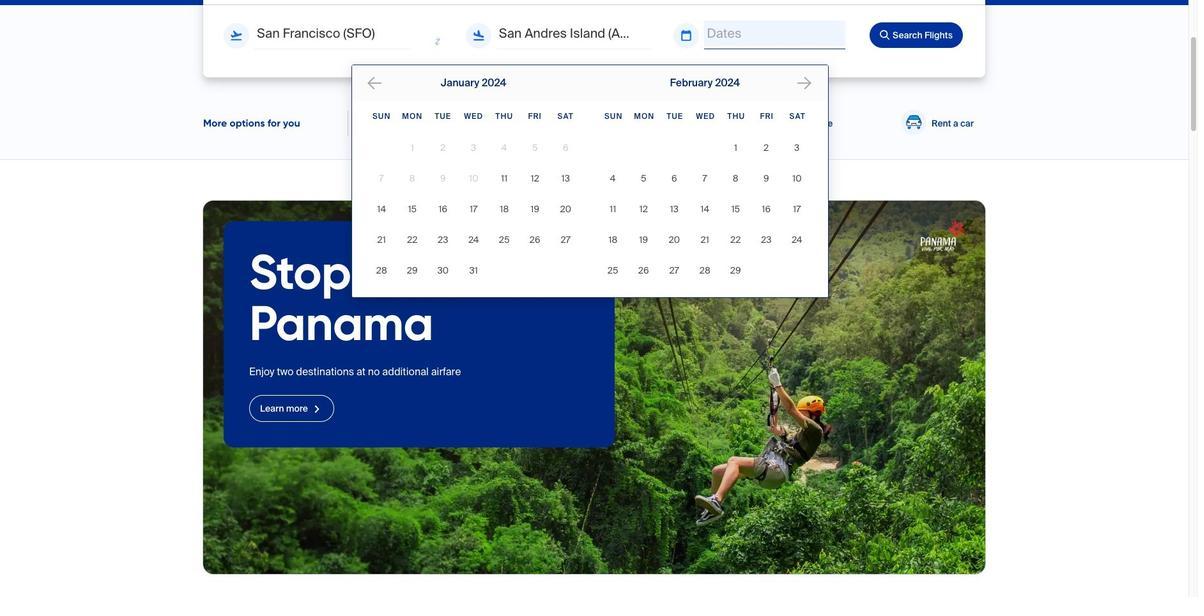 Task type: describe. For each thing, give the bounding box(es) containing it.
car.svg image
[[901, 109, 927, 135]]

previous image
[[368, 77, 383, 92]]

Dates text field
[[705, 20, 846, 46]]

below you will find options to complement your next trip. element
[[203, 116, 300, 131]]

bookingpanelcontainerwcag element
[[203, 0, 1199, 316]]



Task type: locate. For each thing, give the bounding box(es) containing it.
march image
[[798, 77, 813, 92]]

application
[[350, 65, 1199, 316]]

Origin text field
[[254, 20, 410, 46]]

businessseat.svg image
[[407, 111, 433, 136]]

Destination text field
[[496, 20, 652, 46]]

tc_icon_circle.svg image
[[590, 109, 616, 135]]

application inside bookingpanelcontainerwcag element
[[350, 65, 1199, 316]]

insurance.svg image
[[736, 109, 761, 135]]

product tall image image
[[203, 201, 986, 574]]



